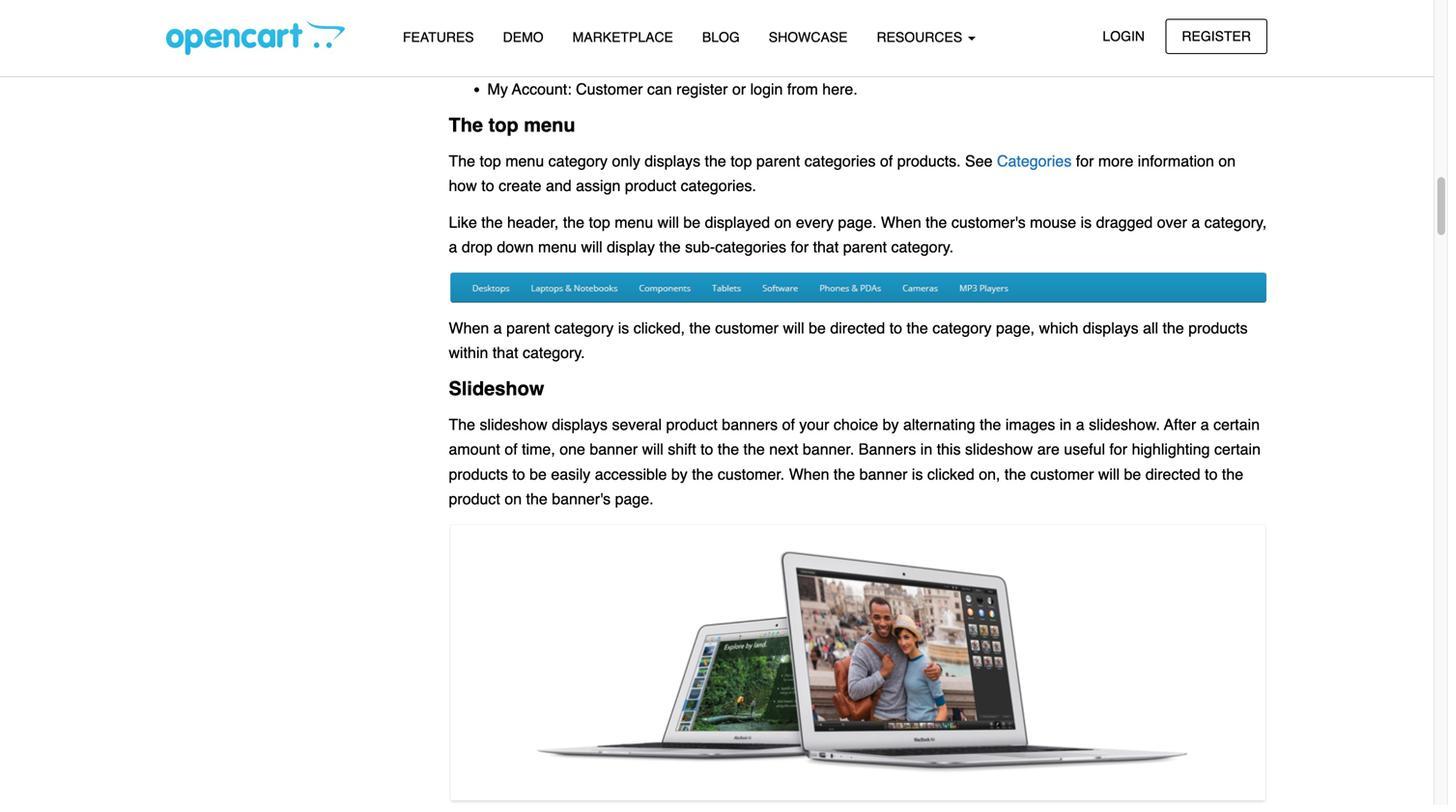 Task type: vqa. For each thing, say whether or not it's contained in the screenshot.
Admin Interface link
no



Task type: describe. For each thing, give the bounding box(es) containing it.
1 horizontal spatial displays
[[645, 152, 700, 170]]

clicked,
[[633, 319, 685, 337]]

when inside like the header, the top menu will be displayed on every page. when the customer's mouse is dragged over a category, a drop down menu will display the sub-categories for that parent category.
[[881, 214, 921, 231]]

easily
[[551, 465, 590, 483]]

demo
[[503, 29, 544, 45]]

highlighting
[[1132, 441, 1210, 459]]

0 vertical spatial of
[[880, 152, 893, 170]]

this
[[937, 441, 961, 459]]

is inside the slideshow displays several product banners of your choice by alternating the images in a slideshow. after a certain amount of time, one banner will shift to the the next banner. banners in this slideshow are useful for highlighting certain products to be easily accessible by the customer. when the banner is clicked on, the customer will be directed to the product on the banner's page.
[[912, 465, 923, 483]]

category. inside like the header, the top menu will be displayed on every page. when the customer's mouse is dragged over a category, a drop down menu will display the sub-categories for that parent category.
[[891, 238, 954, 256]]

is inside like the header, the top menu will be displayed on every page. when the customer's mouse is dragged over a category, a drop down menu will display the sub-categories for that parent category.
[[1081, 214, 1092, 231]]

page. inside like the header, the top menu will be displayed on every page. when the customer's mouse is dragged over a category, a drop down menu will display the sub-categories for that parent category.
[[838, 214, 877, 231]]

blog
[[702, 29, 740, 45]]

front - official slideshow image
[[449, 524, 1267, 806]]

slideshow
[[449, 378, 544, 400]]

for inside for more information on how to create and assign product categories.
[[1076, 152, 1094, 170]]

menu down account:
[[524, 114, 575, 136]]

opencart - open source shopping cart solution image
[[166, 20, 345, 55]]

how
[[449, 177, 477, 195]]

features
[[403, 29, 474, 45]]

top up categories.
[[731, 152, 752, 170]]

to down "time,"
[[512, 465, 525, 483]]

the top menu category only displays the top parent categories of products. see categories
[[449, 152, 1076, 170]]

parent inside like the header, the top menu will be displayed on every page. when the customer's mouse is dragged over a category, a drop down menu will display the sub-categories for that parent category.
[[843, 238, 887, 256]]

banner's
[[552, 490, 611, 508]]

dragged
[[1096, 214, 1153, 231]]

is inside when a parent category is clicked, the customer will be directed to the category page, which displays all the products within that category.
[[618, 319, 629, 337]]

and inside for more information on how to create and assign product categories.
[[546, 177, 572, 195]]

that inside like the header, the top menu will be displayed on every page. when the customer's mouse is dragged over a category, a drop down menu will display the sub-categories for that parent category.
[[813, 238, 839, 256]]

be down highlighting
[[1124, 465, 1141, 483]]

products inside when a parent category is clicked, the customer will be directed to the category page, which displays all the products within that category.
[[1188, 319, 1248, 337]]

0 vertical spatial by
[[883, 416, 899, 434]]

the for the top menu
[[449, 114, 483, 136]]

page, inside when a parent category is clicked, the customer will be directed to the category page, which displays all the products within that category.
[[996, 319, 1035, 337]]

alternating
[[903, 416, 975, 434]]

login link
[[1086, 19, 1161, 54]]

on,
[[979, 465, 1000, 483]]

0 horizontal spatial by
[[671, 465, 688, 483]]

product inside for more information on how to create and assign product categories.
[[625, 177, 676, 195]]

login
[[1103, 28, 1145, 44]]

shopping
[[957, 31, 1023, 48]]

within
[[449, 344, 488, 362]]

can
[[647, 80, 672, 98]]

2 certain from the top
[[1214, 441, 1261, 459]]

products.
[[897, 152, 961, 170]]

be down "time,"
[[529, 465, 547, 483]]

0 vertical spatial slideshow
[[480, 416, 548, 434]]

time,
[[522, 441, 555, 459]]

header,
[[507, 214, 559, 231]]

categories inside like the header, the top menu will be displayed on every page. when the customer's mouse is dragged over a category, a drop down menu will display the sub-categories for that parent category.
[[715, 238, 786, 256]]

shift
[[668, 441, 696, 459]]

will left display
[[581, 238, 602, 256]]

down
[[497, 238, 534, 256]]

choice
[[834, 416, 878, 434]]

amount
[[449, 441, 500, 459]]

categories.
[[681, 177, 756, 195]]

marketplace
[[573, 29, 673, 45]]

like the header, the top menu will be displayed on every page. when the customer's mouse is dragged over a category, a drop down menu will display the sub-categories for that parent category.
[[449, 214, 1267, 256]]

0 horizontal spatial page,
[[755, 31, 793, 48]]

will down useful
[[1098, 465, 1120, 483]]

1 vertical spatial product
[[666, 416, 718, 434]]

to down highlighting
[[1205, 465, 1218, 483]]

home
[[709, 31, 750, 48]]

your
[[799, 416, 829, 434]]

to inside when a parent category is clicked, the customer will be directed to the category page, which displays all the products within that category.
[[889, 319, 902, 337]]

customer
[[576, 80, 643, 98]]

on inside like the header, the top menu will be displayed on every page. when the customer's mouse is dragged over a category, a drop down menu will display the sub-categories for that parent category.
[[774, 214, 792, 231]]

categories
[[997, 152, 1072, 170]]

images
[[1005, 416, 1055, 434]]

slideshow.
[[1089, 416, 1160, 434]]

cart,
[[1027, 31, 1060, 48]]

when a parent category is clicked, the customer will be directed to the category page, which displays all the products within that category.
[[449, 319, 1248, 362]]

menu up display
[[615, 214, 653, 231]]

1 certain from the top
[[1213, 416, 1260, 434]]

showcase
[[769, 29, 848, 45]]

1 vertical spatial of
[[782, 416, 795, 434]]

display
[[607, 238, 655, 256]]

categories link
[[997, 152, 1076, 170]]

1 horizontal spatial my
[[869, 31, 889, 48]]

several
[[612, 416, 662, 434]]

menu up the create
[[505, 152, 544, 170]]

from
[[787, 80, 818, 98]]

the top menu
[[449, 114, 575, 136]]

be inside like the header, the top menu will be displayed on every page. when the customer's mouse is dragged over a category, a drop down menu will display the sub-categories for that parent category.
[[683, 214, 700, 231]]

1 vertical spatial slideshow
[[965, 441, 1033, 459]]

a up useful
[[1076, 416, 1084, 434]]

assign
[[576, 177, 621, 195]]

page. inside the slideshow displays several product banners of your choice by alternating the images in a slideshow. after a certain amount of time, one banner will shift to the the next banner. banners in this slideshow are useful for highlighting certain products to be easily accessible by the customer. when the banner is clicked on, the customer will be directed to the product on the banner's page.
[[615, 490, 654, 508]]

be inside when a parent category is clicked, the customer will be directed to the category page, which displays all the products within that category.
[[809, 319, 826, 337]]

category for is
[[554, 319, 614, 337]]

register
[[676, 80, 728, 98]]

to left blog link
[[666, 31, 679, 48]]

menu down header, at left
[[538, 238, 577, 256]]



Task type: locate. For each thing, give the bounding box(es) containing it.
1 horizontal spatial banner
[[859, 465, 908, 483]]

when inside the slideshow displays several product banners of your choice by alternating the images in a slideshow. after a certain amount of time, one banner will shift to the the next banner. banners in this slideshow are useful for highlighting certain products to be easily accessible by the customer. when the banner is clicked on, the customer will be directed to the product on the banner's page.
[[789, 465, 829, 483]]

customer down are at the right of page
[[1030, 465, 1094, 483]]

will left shift
[[642, 441, 663, 459]]

2 vertical spatial for
[[1109, 441, 1127, 459]]

all
[[1143, 319, 1158, 337]]

0 vertical spatial in
[[1060, 416, 1072, 434]]

of left "time,"
[[505, 441, 517, 459]]

0 vertical spatial and
[[1065, 31, 1090, 48]]

1 horizontal spatial products
[[1188, 319, 1248, 337]]

will left displayed
[[658, 214, 679, 231]]

to down front - official top menu image
[[889, 319, 902, 337]]

my account: customer can register or login from here.
[[487, 80, 858, 98]]

1 vertical spatial banner
[[859, 465, 908, 483]]

directed down front - official top menu image
[[830, 319, 885, 337]]

wish
[[797, 31, 832, 48]]

every
[[796, 214, 834, 231]]

when down products.
[[881, 214, 921, 231]]

2 horizontal spatial parent
[[843, 238, 887, 256]]

on
[[1218, 152, 1236, 170], [774, 214, 792, 231], [505, 490, 522, 508]]

when
[[881, 214, 921, 231], [449, 319, 489, 337], [789, 465, 829, 483]]

2 horizontal spatial when
[[881, 214, 921, 231]]

certain
[[1213, 416, 1260, 434], [1214, 441, 1261, 459]]

1 vertical spatial by
[[671, 465, 688, 483]]

when inside when a parent category is clicked, the customer will be directed to the category page, which displays all the products within that category.
[[449, 319, 489, 337]]

account:
[[512, 80, 572, 98]]

when down 'banner.'
[[789, 465, 829, 483]]

register link
[[1165, 19, 1267, 54]]

0 vertical spatial page,
[[755, 31, 793, 48]]

on left every
[[774, 214, 792, 231]]

for left more
[[1076, 152, 1094, 170]]

parent up slideshow
[[506, 319, 550, 337]]

displays inside when a parent category is clicked, the customer will be directed to the category page, which displays all the products within that category.
[[1083, 319, 1139, 337]]

2 the from the top
[[449, 152, 475, 170]]

1 horizontal spatial customer
[[715, 319, 779, 337]]

a up slideshow
[[493, 319, 502, 337]]

the for the slideshow displays several product banners of your choice by alternating the images in a slideshow. after a certain amount of time, one banner will shift to the the next banner. banners in this slideshow are useful for highlighting certain products to be easily accessible by the customer. when the banner is clicked on, the customer will be directed to the product on the banner's page.
[[449, 416, 475, 434]]

products down amount
[[449, 465, 508, 483]]

1 vertical spatial the
[[449, 152, 475, 170]]

2 horizontal spatial displays
[[1083, 319, 1139, 337]]

category for only
[[548, 152, 608, 170]]

next
[[769, 441, 798, 459]]

mouse
[[1030, 214, 1076, 231]]

banners
[[722, 416, 778, 434]]

product down only
[[625, 177, 676, 195]]

0 vertical spatial the
[[449, 114, 483, 136]]

parent inside when a parent category is clicked, the customer will be directed to the category page, which displays all the products within that category.
[[506, 319, 550, 337]]

1 vertical spatial parent
[[843, 238, 887, 256]]

over
[[1157, 214, 1187, 231]]

1 horizontal spatial when
[[789, 465, 829, 483]]

2 vertical spatial customer
[[1030, 465, 1094, 483]]

one
[[560, 441, 585, 459]]

will down front - official top menu image
[[783, 319, 804, 337]]

category
[[548, 152, 608, 170], [554, 319, 614, 337], [932, 319, 992, 337]]

by
[[883, 416, 899, 434], [671, 465, 688, 483]]

0 horizontal spatial categories
[[715, 238, 786, 256]]

more
[[1098, 152, 1133, 170]]

to inside for more information on how to create and assign product categories.
[[481, 177, 494, 195]]

2 horizontal spatial on
[[1218, 152, 1236, 170]]

a left the "drop"
[[449, 238, 457, 256]]

directed down highlighting
[[1145, 465, 1200, 483]]

0 horizontal spatial on
[[505, 490, 522, 508]]

1 vertical spatial categories
[[715, 238, 786, 256]]

2 vertical spatial displays
[[552, 416, 608, 434]]

are
[[1037, 441, 1060, 459]]

for down every
[[791, 238, 809, 256]]

by down shift
[[671, 465, 688, 483]]

the for the top menu category only displays the top parent categories of products. see categories
[[449, 152, 475, 170]]

0 vertical spatial page.
[[838, 214, 877, 231]]

on inside the slideshow displays several product banners of your choice by alternating the images in a slideshow. after a certain amount of time, one banner will shift to the the next banner. banners in this slideshow are useful for highlighting certain products to be easily accessible by the customer. when the banner is clicked on, the customer will be directed to the product on the banner's page.
[[505, 490, 522, 508]]

features link
[[388, 20, 488, 54]]

1 vertical spatial and
[[546, 177, 572, 195]]

1 horizontal spatial for
[[1076, 152, 1094, 170]]

customer right clicked,
[[715, 319, 779, 337]]

the
[[449, 114, 483, 136], [449, 152, 475, 170], [449, 416, 475, 434]]

a right the 'after'
[[1200, 416, 1209, 434]]

resources link
[[862, 20, 990, 54]]

1 vertical spatial page,
[[996, 319, 1035, 337]]

1 horizontal spatial page.
[[838, 214, 877, 231]]

1 vertical spatial category.
[[523, 344, 585, 362]]

page. right every
[[838, 214, 877, 231]]

1 vertical spatial my
[[487, 80, 508, 98]]

page, left which
[[996, 319, 1035, 337]]

0 vertical spatial is
[[1081, 214, 1092, 231]]

in left this
[[920, 441, 932, 459]]

blog link
[[688, 20, 754, 54]]

product
[[625, 177, 676, 195], [666, 416, 718, 434], [449, 490, 500, 508]]

1 horizontal spatial of
[[782, 416, 795, 434]]

categories up every
[[804, 152, 876, 170]]

displays left "all"
[[1083, 319, 1139, 337]]

displays up one
[[552, 416, 608, 434]]

customer inside when a parent category is clicked, the customer will be directed to the category page, which displays all the products within that category.
[[715, 319, 779, 337]]

2 vertical spatial product
[[449, 490, 500, 508]]

1 vertical spatial directed
[[1145, 465, 1200, 483]]

page, left wish
[[755, 31, 793, 48]]

sub-
[[685, 238, 715, 256]]

1 horizontal spatial slideshow
[[965, 441, 1033, 459]]

to right shift
[[700, 441, 713, 459]]

category. down customer's at the top right of the page
[[891, 238, 954, 256]]

0 vertical spatial certain
[[1213, 416, 1260, 434]]

for
[[1076, 152, 1094, 170], [791, 238, 809, 256], [1109, 441, 1127, 459]]

only
[[612, 152, 640, 170]]

1 horizontal spatial categories
[[804, 152, 876, 170]]

customer inside the slideshow displays several product banners of your choice by alternating the images in a slideshow. after a certain amount of time, one banner will shift to the the next banner. banners in this slideshow are useful for highlighting certain products to be easily accessible by the customer. when the banner is clicked on, the customer will be directed to the product on the banner's page.
[[1030, 465, 1094, 483]]

0 vertical spatial on
[[1218, 152, 1236, 170]]

1 horizontal spatial category.
[[891, 238, 954, 256]]

products inside the slideshow displays several product banners of your choice by alternating the images in a slideshow. after a certain amount of time, one banner will shift to the the next banner. banners in this slideshow are useful for highlighting certain products to be easily accessible by the customer. when the banner is clicked on, the customer will be directed to the product on the banner's page.
[[449, 465, 508, 483]]

clicked
[[927, 465, 974, 483]]

0 vertical spatial product
[[625, 177, 676, 195]]

category,
[[1204, 214, 1267, 231]]

top up the create
[[480, 152, 501, 170]]

0 horizontal spatial that
[[493, 344, 518, 362]]

be down front - official top menu image
[[809, 319, 826, 337]]

3 the from the top
[[449, 416, 475, 434]]

1 vertical spatial customer
[[715, 319, 779, 337]]

0 vertical spatial that
[[813, 238, 839, 256]]

category. inside when a parent category is clicked, the customer will be directed to the category page, which displays all the products within that category.
[[523, 344, 585, 362]]

product up shift
[[666, 416, 718, 434]]

certain right the 'after'
[[1213, 416, 1260, 434]]

0 vertical spatial categories
[[804, 152, 876, 170]]

that right within
[[493, 344, 518, 362]]

for down slideshow.
[[1109, 441, 1127, 459]]

products
[[1188, 319, 1248, 337], [449, 465, 508, 483]]

in up are at the right of page
[[1060, 416, 1072, 434]]

list,
[[836, 31, 864, 48]]

0 horizontal spatial for
[[791, 238, 809, 256]]

of up next
[[782, 416, 795, 434]]

parent up front - official top menu image
[[843, 238, 887, 256]]

useful
[[1064, 441, 1105, 459]]

certain right highlighting
[[1214, 441, 1261, 459]]

0 horizontal spatial of
[[505, 441, 517, 459]]

1 vertical spatial certain
[[1214, 441, 1261, 459]]

create
[[499, 177, 541, 195]]

displayed
[[705, 214, 770, 231]]

displays right only
[[645, 152, 700, 170]]

be
[[683, 214, 700, 231], [809, 319, 826, 337], [529, 465, 547, 483], [1124, 465, 1141, 483]]

0 horizontal spatial banner
[[590, 441, 638, 459]]

categories down displayed
[[715, 238, 786, 256]]

register
[[1182, 28, 1251, 44]]

top down account:
[[488, 114, 518, 136]]

product down amount
[[449, 490, 500, 508]]

0 vertical spatial banner
[[590, 441, 638, 459]]

is left "clicked"
[[912, 465, 923, 483]]

top inside like the header, the top menu will be displayed on every page. when the customer's mouse is dragged over a category, a drop down menu will display the sub-categories for that parent category.
[[589, 214, 610, 231]]

drop
[[462, 238, 493, 256]]

login
[[750, 80, 783, 98]]

1 vertical spatial in
[[920, 441, 932, 459]]

a inside when a parent category is clicked, the customer will be directed to the category page, which displays all the products within that category.
[[493, 319, 502, 337]]

2 vertical spatial when
[[789, 465, 829, 483]]

accessible
[[595, 465, 667, 483]]

0 vertical spatial customer
[[598, 31, 662, 48]]

the
[[572, 31, 594, 48], [683, 31, 705, 48], [705, 152, 726, 170], [481, 214, 503, 231], [563, 214, 584, 231], [926, 214, 947, 231], [659, 238, 681, 256], [689, 319, 711, 337], [907, 319, 928, 337], [1163, 319, 1184, 337], [980, 416, 1001, 434], [718, 441, 739, 459], [743, 441, 765, 459], [692, 465, 713, 483], [834, 465, 855, 483], [1005, 465, 1026, 483], [1222, 465, 1243, 483], [526, 490, 548, 508]]

my
[[869, 31, 889, 48], [487, 80, 508, 98]]

0 horizontal spatial customer
[[598, 31, 662, 48]]

0 vertical spatial directed
[[830, 319, 885, 337]]

and
[[1065, 31, 1090, 48], [546, 177, 572, 195]]

0 vertical spatial displays
[[645, 152, 700, 170]]

0 vertical spatial parent
[[756, 152, 800, 170]]

top down assign
[[589, 214, 610, 231]]

and right the create
[[546, 177, 572, 195]]

0 vertical spatial for
[[1076, 152, 1094, 170]]

1 vertical spatial that
[[493, 344, 518, 362]]

resources
[[877, 29, 966, 45]]

displays inside the slideshow displays several product banners of your choice by alternating the images in a slideshow. after a certain amount of time, one banner will shift to the the next banner. banners in this slideshow are useful for highlighting certain products to be easily accessible by the customer. when the banner is clicked on, the customer will be directed to the product on the banner's page.
[[552, 416, 608, 434]]

for inside the slideshow displays several product banners of your choice by alternating the images in a slideshow. after a certain amount of time, one banner will shift to the the next banner. banners in this slideshow are useful for highlighting certain products to be easily accessible by the customer. when the banner is clicked on, the customer will be directed to the product on the banner's page.
[[1109, 441, 1127, 459]]

my right the list,
[[869, 31, 889, 48]]

showcase link
[[754, 20, 862, 54]]

0 horizontal spatial when
[[449, 319, 489, 337]]

front - official top menu image
[[449, 272, 1267, 304]]

1 vertical spatial on
[[774, 214, 792, 231]]

0 horizontal spatial my
[[487, 80, 508, 98]]

products right "all"
[[1188, 319, 1248, 337]]

banners
[[859, 441, 916, 459]]

links:
[[487, 31, 528, 48]]

that down every
[[813, 238, 839, 256]]

directed
[[830, 319, 885, 337], [1145, 465, 1200, 483]]

2 vertical spatial on
[[505, 490, 522, 508]]

links: links the customer to the home page, wish list, my account, shopping cart, and checkout.
[[487, 31, 1164, 48]]

parent up categories.
[[756, 152, 800, 170]]

which
[[1039, 319, 1078, 337]]

banner down the "banners"
[[859, 465, 908, 483]]

0 horizontal spatial parent
[[506, 319, 550, 337]]

2 horizontal spatial of
[[880, 152, 893, 170]]

1 horizontal spatial by
[[883, 416, 899, 434]]

top
[[488, 114, 518, 136], [480, 152, 501, 170], [731, 152, 752, 170], [589, 214, 610, 231]]

on right information
[[1218, 152, 1236, 170]]

2 vertical spatial of
[[505, 441, 517, 459]]

will
[[658, 214, 679, 231], [581, 238, 602, 256], [783, 319, 804, 337], [642, 441, 663, 459], [1098, 465, 1120, 483]]

category.
[[891, 238, 954, 256], [523, 344, 585, 362]]

1 horizontal spatial directed
[[1145, 465, 1200, 483]]

my up the top menu
[[487, 80, 508, 98]]

information
[[1138, 152, 1214, 170]]

1 horizontal spatial and
[[1065, 31, 1090, 48]]

2 vertical spatial is
[[912, 465, 923, 483]]

that
[[813, 238, 839, 256], [493, 344, 518, 362]]

0 horizontal spatial directed
[[830, 319, 885, 337]]

slideshow up on,
[[965, 441, 1033, 459]]

the inside the slideshow displays several product banners of your choice by alternating the images in a slideshow. after a certain amount of time, one banner will shift to the the next banner. banners in this slideshow are useful for highlighting certain products to be easily accessible by the customer. when the banner is clicked on, the customer will be directed to the product on the banner's page.
[[449, 416, 475, 434]]

customer's
[[951, 214, 1026, 231]]

1 vertical spatial products
[[449, 465, 508, 483]]

customer
[[598, 31, 662, 48], [715, 319, 779, 337], [1030, 465, 1094, 483]]

2 horizontal spatial for
[[1109, 441, 1127, 459]]

0 horizontal spatial is
[[618, 319, 629, 337]]

is right mouse
[[1081, 214, 1092, 231]]

the slideshow displays several product banners of your choice by alternating the images in a slideshow. after a certain amount of time, one banner will shift to the the next banner. banners in this slideshow are useful for highlighting certain products to be easily accessible by the customer. when the banner is clicked on, the customer will be directed to the product on the banner's page.
[[449, 416, 1261, 508]]

0 horizontal spatial category.
[[523, 344, 585, 362]]

a right over
[[1191, 214, 1200, 231]]

demo link
[[488, 20, 558, 54]]

to right how
[[481, 177, 494, 195]]

on down "time,"
[[505, 490, 522, 508]]

1 vertical spatial displays
[[1083, 319, 1139, 337]]

banner up the accessible
[[590, 441, 638, 459]]

menu
[[524, 114, 575, 136], [505, 152, 544, 170], [615, 214, 653, 231], [538, 238, 577, 256]]

after
[[1164, 416, 1196, 434]]

1 horizontal spatial that
[[813, 238, 839, 256]]

page. down the accessible
[[615, 490, 654, 508]]

1 horizontal spatial parent
[[756, 152, 800, 170]]

0 horizontal spatial displays
[[552, 416, 608, 434]]

on inside for more information on how to create and assign product categories.
[[1218, 152, 1236, 170]]

when up within
[[449, 319, 489, 337]]

checkout.
[[1095, 31, 1164, 48]]

for more information on how to create and assign product categories.
[[449, 152, 1236, 195]]

category. up slideshow
[[523, 344, 585, 362]]

will inside when a parent category is clicked, the customer will be directed to the category page, which displays all the products within that category.
[[783, 319, 804, 337]]

customer up customer
[[598, 31, 662, 48]]

0 horizontal spatial and
[[546, 177, 572, 195]]

2 vertical spatial parent
[[506, 319, 550, 337]]

0 horizontal spatial slideshow
[[480, 416, 548, 434]]

that inside when a parent category is clicked, the customer will be directed to the category page, which displays all the products within that category.
[[493, 344, 518, 362]]

and right cart,
[[1065, 31, 1090, 48]]

for inside like the header, the top menu will be displayed on every page. when the customer's mouse is dragged over a category, a drop down menu will display the sub-categories for that parent category.
[[791, 238, 809, 256]]

be up sub-
[[683, 214, 700, 231]]

slideshow up "time,"
[[480, 416, 548, 434]]

of left products.
[[880, 152, 893, 170]]

customer.
[[718, 465, 785, 483]]

directed inside when a parent category is clicked, the customer will be directed to the category page, which displays all the products within that category.
[[830, 319, 885, 337]]

1 vertical spatial page.
[[615, 490, 654, 508]]

like
[[449, 214, 477, 231]]

by up the "banners"
[[883, 416, 899, 434]]

account,
[[893, 31, 953, 48]]

slideshow
[[480, 416, 548, 434], [965, 441, 1033, 459]]

0 horizontal spatial products
[[449, 465, 508, 483]]

banner.
[[803, 441, 854, 459]]

1 horizontal spatial is
[[912, 465, 923, 483]]

parent
[[756, 152, 800, 170], [843, 238, 887, 256], [506, 319, 550, 337]]

2 horizontal spatial is
[[1081, 214, 1092, 231]]

here.
[[822, 80, 858, 98]]

0 horizontal spatial in
[[920, 441, 932, 459]]

links
[[532, 31, 568, 48]]

directed inside the slideshow displays several product banners of your choice by alternating the images in a slideshow. after a certain amount of time, one banner will shift to the the next banner. banners in this slideshow are useful for highlighting certain products to be easily accessible by the customer. when the banner is clicked on, the customer will be directed to the product on the banner's page.
[[1145, 465, 1200, 483]]

0 vertical spatial products
[[1188, 319, 1248, 337]]

1 horizontal spatial in
[[1060, 416, 1072, 434]]

see
[[965, 152, 993, 170]]

0 horizontal spatial page.
[[615, 490, 654, 508]]

marketplace link
[[558, 20, 688, 54]]

page.
[[838, 214, 877, 231], [615, 490, 654, 508]]

1 horizontal spatial page,
[[996, 319, 1035, 337]]

1 the from the top
[[449, 114, 483, 136]]

0 vertical spatial category.
[[891, 238, 954, 256]]

0 vertical spatial when
[[881, 214, 921, 231]]

0 vertical spatial my
[[869, 31, 889, 48]]

1 horizontal spatial on
[[774, 214, 792, 231]]

or
[[732, 80, 746, 98]]

is left clicked,
[[618, 319, 629, 337]]



